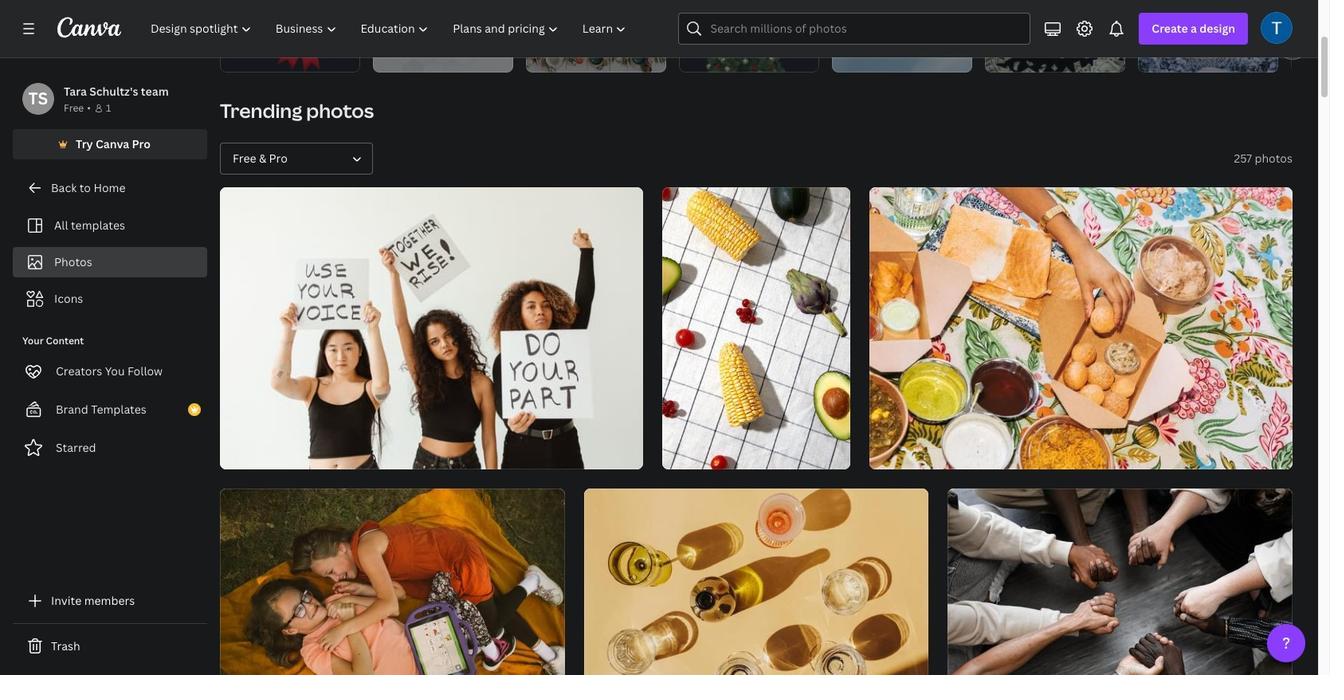 Task type: vqa. For each thing, say whether or not it's contained in the screenshot.
Back
yes



Task type: describe. For each thing, give the bounding box(es) containing it.
Search search field
[[711, 14, 1021, 44]]

invite members button
[[13, 585, 207, 617]]

thanksgiving
[[556, 35, 637, 53]]

content
[[46, 334, 84, 348]]

starred
[[56, 440, 96, 455]]

pro for free & pro
[[269, 151, 288, 166]]

to
[[79, 180, 91, 195]]

free for free •
[[64, 101, 84, 115]]

tara
[[64, 84, 87, 99]]

free & pro button
[[220, 143, 373, 175]]

money link
[[985, 15, 1126, 73]]

tara schultz's team image
[[22, 83, 54, 115]]

&
[[259, 151, 266, 166]]

all
[[54, 218, 68, 233]]

brand templates link
[[13, 394, 207, 426]]

try canva pro
[[76, 136, 151, 151]]

templates
[[91, 402, 146, 417]]

members
[[84, 593, 135, 608]]

home
[[94, 180, 126, 195]]

1
[[106, 101, 111, 115]]

try
[[76, 136, 93, 151]]

invite members
[[51, 593, 135, 608]]

light and vision glassware casting shadows image
[[584, 489, 929, 675]]

trash link
[[13, 631, 207, 662]]

•
[[87, 101, 91, 115]]

thanksgiving link
[[526, 15, 666, 73]]

257 photos
[[1234, 151, 1293, 166]]

back to home
[[51, 180, 126, 195]]

money
[[1034, 35, 1077, 53]]

trash
[[51, 638, 80, 654]]

group of students holding hands image
[[948, 489, 1293, 675]]

assortment of fruits and vegetables image
[[662, 187, 851, 470]]

creators
[[56, 363, 102, 379]]

tara schultz image
[[1261, 12, 1293, 44]]

back
[[51, 180, 77, 195]]

a
[[1191, 21, 1197, 36]]

team
[[141, 84, 169, 99]]



Task type: locate. For each thing, give the bounding box(es) containing it.
brand
[[56, 402, 88, 417]]

photos up free & pro dropdown button
[[306, 97, 374, 124]]

1 horizontal spatial pro
[[269, 151, 288, 166]]

free •
[[64, 101, 91, 115]]

pro for try canva pro
[[132, 136, 151, 151]]

photos
[[54, 254, 92, 269]]

create
[[1152, 21, 1188, 36]]

snow link
[[832, 15, 972, 73]]

free left •
[[64, 101, 84, 115]]

0 vertical spatial free
[[64, 101, 84, 115]]

templates
[[71, 218, 125, 233]]

0 horizontal spatial free
[[64, 101, 84, 115]]

photos right 257
[[1255, 151, 1293, 166]]

starred link
[[13, 432, 207, 464]]

try canva pro button
[[13, 129, 207, 159]]

1 horizontal spatial christmas
[[703, 35, 766, 53]]

pro
[[132, 136, 151, 151], [269, 151, 288, 166]]

winter
[[1188, 35, 1229, 53]]

1 horizontal spatial photos
[[1255, 151, 1293, 166]]

christmas link
[[220, 15, 360, 73]]

background
[[406, 35, 481, 53]]

christmas tree link
[[679, 15, 819, 73]]

invite
[[51, 593, 81, 608]]

None search field
[[679, 13, 1031, 45]]

brand templates
[[56, 402, 146, 417]]

canva
[[96, 136, 129, 151]]

create a design button
[[1139, 13, 1248, 45]]

creators you follow link
[[13, 356, 207, 387]]

icons link
[[22, 284, 198, 314]]

pro right canva at the left
[[132, 136, 151, 151]]

all templates link
[[22, 210, 198, 241]]

free for free & pro
[[233, 151, 256, 166]]

0 horizontal spatial pro
[[132, 136, 151, 151]]

tara schultz's team element
[[22, 83, 54, 115]]

pro right &
[[269, 151, 288, 166]]

free left &
[[233, 151, 256, 166]]

design
[[1200, 21, 1236, 36]]

back to home link
[[13, 172, 207, 204]]

christmas for christmas
[[259, 35, 322, 53]]

photos for 257 photos
[[1255, 151, 1293, 166]]

1 horizontal spatial free
[[233, 151, 256, 166]]

all templates
[[54, 218, 125, 233]]

christmas up trending photos
[[259, 35, 322, 53]]

your
[[22, 334, 44, 348]]

schultz's
[[89, 84, 138, 99]]

1 christmas from the left
[[259, 35, 322, 53]]

snow
[[885, 35, 919, 53]]

0 vertical spatial photos
[[306, 97, 374, 124]]

pro inside button
[[132, 136, 151, 151]]

follow
[[128, 363, 163, 379]]

christmas left "tree"
[[703, 35, 766, 53]]

person eating indian takeaway food image
[[870, 187, 1293, 470]]

creators you follow
[[56, 363, 163, 379]]

tree
[[769, 35, 796, 53]]

free inside dropdown button
[[233, 151, 256, 166]]

women protesting together image
[[220, 187, 643, 470]]

257
[[1234, 151, 1252, 166]]

parks and loving sisters laying on blanket at a park image
[[220, 489, 565, 675]]

photos
[[306, 97, 374, 124], [1255, 151, 1293, 166]]

free
[[64, 101, 84, 115], [233, 151, 256, 166]]

top level navigation element
[[140, 13, 640, 45]]

winter link
[[1138, 15, 1279, 73]]

create a design
[[1152, 21, 1236, 36]]

your content
[[22, 334, 84, 348]]

trending
[[220, 97, 302, 124]]

free & pro
[[233, 151, 288, 166]]

photos for trending photos
[[306, 97, 374, 124]]

2 christmas from the left
[[703, 35, 766, 53]]

1 vertical spatial photos
[[1255, 151, 1293, 166]]

icons
[[54, 291, 83, 306]]

christmas for christmas tree
[[703, 35, 766, 53]]

trending photos
[[220, 97, 374, 124]]

1 vertical spatial free
[[233, 151, 256, 166]]

background link
[[373, 15, 513, 73]]

christmas
[[259, 35, 322, 53], [703, 35, 766, 53]]

pro inside dropdown button
[[269, 151, 288, 166]]

tara schultz's team
[[64, 84, 169, 99]]

you
[[105, 363, 125, 379]]

christmas tree
[[703, 35, 796, 53]]

0 horizontal spatial photos
[[306, 97, 374, 124]]

0 horizontal spatial christmas
[[259, 35, 322, 53]]



